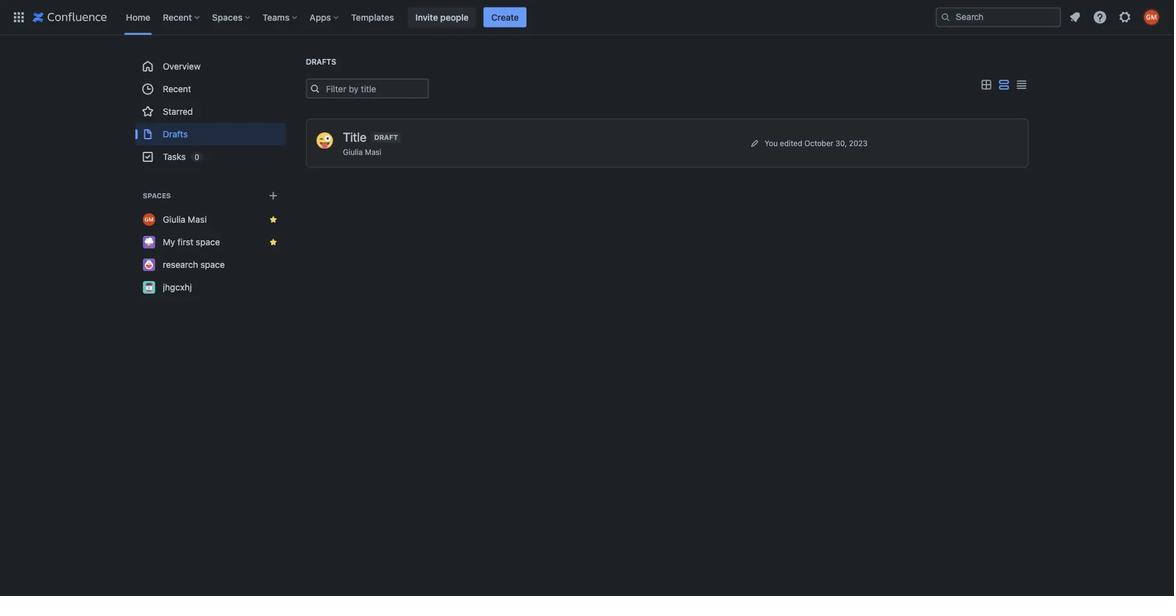 Task type: describe. For each thing, give the bounding box(es) containing it.
Search field
[[936, 7, 1061, 27]]

home
[[126, 12, 150, 22]]

0 vertical spatial space
[[196, 237, 220, 247]]

jhgcxhj
[[163, 282, 192, 292]]

teams button
[[259, 7, 302, 27]]

drafts link
[[135, 123, 286, 146]]

invite people
[[415, 12, 469, 22]]

overview
[[163, 61, 201, 72]]

compact list image
[[1014, 77, 1029, 93]]

create a space image
[[266, 188, 281, 203]]

list image
[[996, 77, 1011, 93]]

people
[[440, 12, 469, 22]]

october
[[805, 139, 834, 148]]

jhgcxhj link
[[135, 276, 286, 299]]

recent button
[[159, 7, 204, 27]]

2023
[[849, 139, 868, 148]]

templates link
[[347, 7, 398, 27]]

0 horizontal spatial giulia masi link
[[135, 208, 286, 231]]

my
[[163, 237, 175, 247]]

draft
[[374, 133, 398, 142]]

home link
[[122, 7, 154, 27]]

you
[[765, 139, 778, 148]]

recent link
[[135, 78, 286, 100]]

research space link
[[135, 254, 286, 276]]

0 vertical spatial giulia masi
[[343, 148, 381, 157]]

starred link
[[135, 100, 286, 123]]

research
[[163, 260, 198, 270]]

title
[[343, 129, 367, 144]]

settings icon image
[[1118, 10, 1133, 25]]

apps
[[310, 12, 331, 22]]

spaces button
[[208, 7, 255, 27]]

create
[[491, 12, 519, 22]]

30,
[[836, 139, 847, 148]]

0 vertical spatial masi
[[365, 148, 381, 157]]

0 horizontal spatial drafts
[[163, 129, 188, 139]]

notification icon image
[[1068, 10, 1083, 25]]

0 horizontal spatial spaces
[[143, 192, 171, 200]]



Task type: vqa. For each thing, say whether or not it's contained in the screenshot.
the Recent LINK
yes



Task type: locate. For each thing, give the bounding box(es) containing it.
appswitcher icon image
[[11, 10, 26, 25]]

cards image
[[979, 77, 994, 93]]

0 vertical spatial spaces
[[212, 12, 242, 22]]

recent up starred
[[163, 84, 191, 94]]

space right first
[[196, 237, 220, 247]]

masi
[[365, 148, 381, 157], [188, 214, 207, 225]]

spaces inside popup button
[[212, 12, 242, 22]]

giulia masi down title
[[343, 148, 381, 157]]

my first space link
[[135, 231, 286, 254]]

giulia masi up first
[[163, 214, 207, 225]]

teams
[[263, 12, 290, 22]]

unstar this space image
[[268, 215, 278, 225]]

1 horizontal spatial masi
[[365, 148, 381, 157]]

1 vertical spatial drafts
[[163, 129, 188, 139]]

drafts
[[306, 57, 336, 66], [163, 129, 188, 139]]

0 vertical spatial giulia
[[343, 148, 363, 157]]

0 horizontal spatial giulia
[[163, 214, 185, 225]]

group
[[135, 55, 286, 168]]

recent
[[163, 12, 192, 22], [163, 84, 191, 94]]

1 vertical spatial recent
[[163, 84, 191, 94]]

recent right home
[[163, 12, 192, 22]]

1 horizontal spatial drafts
[[306, 57, 336, 66]]

0 vertical spatial drafts
[[306, 57, 336, 66]]

banner containing home
[[0, 0, 1174, 35]]

unstar this space image
[[268, 237, 278, 247]]

:stuck_out_tongue_winking_eye: image
[[317, 132, 333, 149], [317, 132, 333, 149]]

giulia masi link down title
[[343, 148, 381, 157]]

space
[[196, 237, 220, 247], [200, 260, 225, 270]]

group containing overview
[[135, 55, 286, 168]]

masi up my first space
[[188, 214, 207, 225]]

research space
[[163, 260, 225, 270]]

0
[[194, 153, 199, 161]]

1 vertical spatial masi
[[188, 214, 207, 225]]

giulia down title
[[343, 148, 363, 157]]

1 vertical spatial giulia masi
[[163, 214, 207, 225]]

0 vertical spatial recent
[[163, 12, 192, 22]]

Filter by title field
[[322, 80, 428, 97]]

1 horizontal spatial giulia masi link
[[343, 148, 381, 157]]

drafts up tasks
[[163, 129, 188, 139]]

create link
[[484, 7, 526, 27]]

drafts down apps popup button
[[306, 57, 336, 66]]

spaces right recent dropdown button
[[212, 12, 242, 22]]

0 horizontal spatial giulia masi
[[163, 214, 207, 225]]

edited
[[780, 139, 802, 148]]

2 recent from the top
[[163, 84, 191, 94]]

giulia up "my"
[[163, 214, 185, 225]]

spaces down tasks
[[143, 192, 171, 200]]

tasks
[[163, 152, 186, 162]]

help icon image
[[1093, 10, 1108, 25]]

giulia masi link up my first space
[[135, 208, 286, 231]]

0 horizontal spatial masi
[[188, 214, 207, 225]]

giulia masi
[[343, 148, 381, 157], [163, 214, 207, 225]]

search image
[[941, 12, 951, 22]]

invite
[[415, 12, 438, 22]]

overview link
[[135, 55, 286, 78]]

space down my first space link
[[200, 260, 225, 270]]

spaces
[[212, 12, 242, 22], [143, 192, 171, 200]]

apps button
[[306, 7, 344, 27]]

masi down draft
[[365, 148, 381, 157]]

1 vertical spatial space
[[200, 260, 225, 270]]

recent inside dropdown button
[[163, 12, 192, 22]]

giulia masi link
[[343, 148, 381, 157], [135, 208, 286, 231]]

1 vertical spatial giulia
[[163, 214, 185, 225]]

1 recent from the top
[[163, 12, 192, 22]]

global element
[[8, 0, 933, 35]]

banner
[[0, 0, 1174, 35]]

0 vertical spatial giulia masi link
[[343, 148, 381, 157]]

my first space
[[163, 237, 220, 247]]

1 horizontal spatial giulia
[[343, 148, 363, 157]]

confluence image
[[33, 10, 107, 25], [33, 10, 107, 25]]

1 horizontal spatial giulia masi
[[343, 148, 381, 157]]

templates
[[351, 12, 394, 22]]

giulia
[[343, 148, 363, 157], [163, 214, 185, 225]]

you edited october 30, 2023
[[765, 139, 868, 148]]

1 horizontal spatial spaces
[[212, 12, 242, 22]]

1 vertical spatial giulia masi link
[[135, 208, 286, 231]]

starred
[[163, 106, 193, 117]]

1 vertical spatial spaces
[[143, 192, 171, 200]]

invite people button
[[408, 7, 476, 27]]

first
[[178, 237, 193, 247]]



